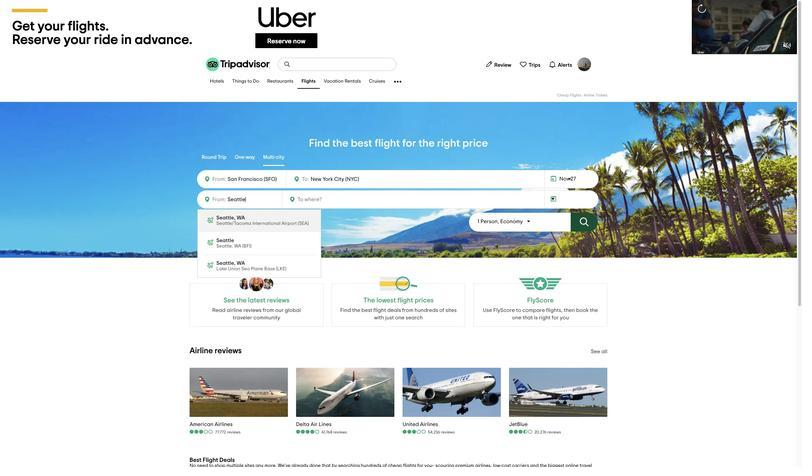 Task type: locate. For each thing, give the bounding box(es) containing it.
seattle, inside seattle, wa lake union sea plane base (lke)
[[216, 261, 235, 266]]

the
[[363, 297, 375, 304]]

flights
[[302, 79, 316, 84], [570, 94, 581, 97]]

find for find the best flight deals from hundreds of sites with just one search
[[340, 308, 351, 313]]

flights,
[[546, 308, 563, 313]]

delta air lines
[[296, 422, 332, 428]]

(lke)
[[276, 267, 286, 272]]

from: for 1st from where? text box from the top of the page
[[212, 177, 226, 182]]

for you
[[552, 315, 569, 321]]

multi-city
[[263, 155, 284, 160]]

reviews for airline reviews
[[215, 347, 242, 355]]

flights link
[[298, 75, 320, 89]]

flight
[[203, 458, 218, 464]]

one-way link
[[235, 150, 255, 166]]

delta
[[296, 422, 309, 428]]

right right is
[[539, 315, 551, 321]]

american airlines
[[190, 422, 233, 428]]

2 from: from the top
[[212, 197, 226, 202]]

from
[[263, 308, 274, 313], [402, 308, 413, 313]]

3 of 5 bubbles image down united
[[403, 430, 426, 435]]

find
[[309, 138, 330, 149], [340, 308, 351, 313]]

flight inside the find the best flight deals from hundreds of sites with just one search
[[374, 308, 386, 313]]

0 horizontal spatial 3 of 5 bubbles image
[[190, 430, 213, 435]]

airlines for united airlines
[[420, 422, 438, 428]]

1 airlines from the left
[[215, 422, 233, 428]]

1 horizontal spatial to
[[516, 308, 521, 313]]

0 vertical spatial wa
[[237, 215, 245, 221]]

union
[[228, 267, 240, 272]]

right
[[437, 138, 460, 149], [539, 315, 551, 321]]

1 vertical spatial find
[[340, 308, 351, 313]]

+
[[206, 217, 210, 226]]

2 vertical spatial seattle,
[[216, 261, 235, 266]]

0 vertical spatial flight
[[375, 138, 400, 149]]

seattle, up the seattle/tacoma
[[216, 215, 235, 221]]

united airlines link
[[403, 421, 455, 428]]

2 vertical spatial wa
[[237, 261, 245, 266]]

wa for seattle, wa seattle/tacoma international airport (sea)
[[237, 215, 245, 221]]

1 from where? text field from the top
[[226, 175, 282, 184]]

27
[[570, 176, 576, 182]]

1 horizontal spatial airline
[[584, 94, 595, 97]]

see
[[224, 297, 235, 304], [591, 349, 600, 355]]

flight up with
[[374, 308, 386, 313]]

20,276 reviews
[[535, 431, 561, 435]]

the inside the find the best flight deals from hundreds of sites with just one search
[[352, 308, 360, 313]]

0 horizontal spatial airline
[[190, 347, 213, 355]]

0 vertical spatial from where? text field
[[226, 175, 282, 184]]

2 from from the left
[[402, 308, 413, 313]]

To where? text field
[[309, 175, 371, 184], [296, 195, 363, 204]]

0 horizontal spatial find
[[309, 138, 330, 149]]

0 horizontal spatial to
[[248, 79, 252, 84]]

1 horizontal spatial find
[[340, 308, 351, 313]]

flight
[[375, 138, 400, 149], [374, 308, 386, 313]]

- left tickets at the top right of page
[[582, 94, 583, 97]]

seattle, wa lake union sea plane base (lke)
[[216, 261, 286, 272]]

restaurants
[[267, 79, 293, 84]]

1 horizontal spatial flyscore
[[527, 297, 554, 304]]

see up the airline
[[224, 297, 235, 304]]

american
[[190, 422, 213, 428]]

multi-city link
[[263, 150, 284, 166]]

0 vertical spatial flights
[[302, 79, 316, 84]]

- remove
[[230, 215, 253, 226]]

2 seattle, from the top
[[216, 244, 233, 249]]

wa up the seattle/tacoma
[[237, 215, 245, 221]]

flights right cheap on the right top of the page
[[570, 94, 581, 97]]

wa up "sea"
[[237, 261, 245, 266]]

jetblue link
[[509, 421, 561, 428]]

with
[[374, 315, 384, 321]]

hotels link
[[206, 75, 228, 89]]

reviews for 77,772 reviews
[[227, 431, 241, 435]]

1 vertical spatial from:
[[212, 197, 226, 202]]

1 vertical spatial to where? text field
[[296, 195, 363, 204]]

restaurants link
[[263, 75, 298, 89]]

0 vertical spatial see
[[224, 297, 235, 304]]

see for see the latest reviews
[[224, 297, 235, 304]]

seattle, up the 'lake'
[[216, 261, 235, 266]]

book
[[576, 308, 589, 313]]

flights left vacation on the left of page
[[302, 79, 316, 84]]

1 horizontal spatial 3 of 5 bubbles image
[[403, 430, 426, 435]]

1 horizontal spatial right
[[539, 315, 551, 321]]

77,772 reviews
[[215, 431, 241, 435]]

0 vertical spatial -
[[582, 94, 583, 97]]

airlines up the 77,772
[[215, 422, 233, 428]]

see all
[[591, 349, 607, 355]]

from: up add
[[212, 197, 226, 202]]

see left the 'all'
[[591, 349, 600, 355]]

1 vertical spatial right
[[539, 315, 551, 321]]

vacation rentals link
[[320, 75, 365, 89]]

0 vertical spatial best
[[351, 138, 372, 149]]

3 seattle, from the top
[[216, 261, 235, 266]]

reviews inside 'link'
[[333, 431, 347, 435]]

1 vertical spatial seattle,
[[216, 244, 233, 249]]

54,236
[[428, 431, 440, 435]]

flyscore inside use flyscore to compare flights, then book the one that is right for you
[[493, 308, 515, 313]]

one search
[[395, 315, 423, 321]]

1 horizontal spatial -
[[582, 94, 583, 97]]

right left price
[[437, 138, 460, 149]]

airlines
[[215, 422, 233, 428], [420, 422, 438, 428]]

flyscore up compare
[[527, 297, 554, 304]]

0 horizontal spatial from
[[263, 308, 274, 313]]

1 from from the left
[[263, 308, 274, 313]]

things to do link
[[228, 75, 263, 89]]

1 horizontal spatial flights
[[570, 94, 581, 97]]

1 horizontal spatial see
[[591, 349, 600, 355]]

from: down round trip link
[[212, 177, 226, 182]]

seattle, for seattle, wa lake union sea plane base (lke)
[[216, 261, 235, 266]]

do
[[253, 79, 259, 84]]

best for for
[[351, 138, 372, 149]]

wa inside seattle seattle, wa (bfi)
[[234, 244, 241, 249]]

0 horizontal spatial flyscore
[[493, 308, 515, 313]]

seattle, for seattle, wa seattle/tacoma international airport (sea)
[[216, 215, 235, 221]]

1 vertical spatial best
[[361, 308, 372, 313]]

0 horizontal spatial right
[[437, 138, 460, 149]]

1 from: from the top
[[212, 177, 226, 182]]

wa inside seattle, wa lake union sea plane base (lke)
[[237, 261, 245, 266]]

reviews for 20,276 reviews
[[547, 431, 561, 435]]

hotels
[[210, 79, 224, 84]]

deals
[[387, 308, 401, 313]]

1 vertical spatial wa
[[234, 244, 241, 249]]

for
[[402, 138, 416, 149]]

1 horizontal spatial from
[[402, 308, 413, 313]]

1 vertical spatial from where? text field
[[226, 195, 278, 205]]

of
[[439, 308, 444, 313]]

2 3 of 5 bubbles image from the left
[[403, 430, 426, 435]]

best flight deals
[[190, 458, 235, 464]]

seattle, inside seattle seattle, wa (bfi)
[[216, 244, 233, 249]]

1 vertical spatial see
[[591, 349, 600, 355]]

flyscore up one
[[493, 308, 515, 313]]

From where? text field
[[226, 175, 282, 184], [226, 195, 278, 205]]

3 of 5 bubbles image
[[190, 430, 213, 435], [403, 430, 426, 435]]

from inside read airline reviews from our global traveler community
[[263, 308, 274, 313]]

3 of 5 bubbles image inside 77,772 reviews link
[[190, 430, 213, 435]]

0 horizontal spatial -
[[230, 215, 233, 226]]

1 vertical spatial flyscore
[[493, 308, 515, 313]]

- left remove
[[230, 215, 233, 226]]

best for deals
[[361, 308, 372, 313]]

2 from where? text field from the top
[[226, 195, 278, 205]]

3 of 5 bubbles image down american
[[190, 430, 213, 435]]

use
[[483, 308, 492, 313]]

right inside use flyscore to compare flights, then book the one that is right for you
[[539, 315, 551, 321]]

reviews inside read airline reviews from our global traveler community
[[243, 308, 262, 313]]

wa left the (bfi)
[[234, 244, 241, 249]]

1 person , economy
[[478, 219, 523, 225]]

seattle, down 'seattle'
[[216, 244, 233, 249]]

find inside the find the best flight deals from hundreds of sites with just one search
[[340, 308, 351, 313]]

airline reviews link
[[190, 347, 242, 355]]

compare
[[522, 308, 545, 313]]

just
[[385, 315, 394, 321]]

1 3 of 5 bubbles image from the left
[[190, 430, 213, 435]]

to up one
[[516, 308, 521, 313]]

0 vertical spatial seattle,
[[216, 215, 235, 221]]

from:
[[212, 177, 226, 182], [212, 197, 226, 202]]

0 horizontal spatial airlines
[[215, 422, 233, 428]]

best
[[351, 138, 372, 149], [361, 308, 372, 313]]

seattle/tacoma
[[216, 221, 251, 226]]

to left do in the left top of the page
[[248, 79, 252, 84]]

from where? text field up remove
[[226, 195, 278, 205]]

2 airlines from the left
[[420, 422, 438, 428]]

traveler community
[[233, 315, 280, 321]]

seattle seattle, wa (bfi)
[[216, 238, 252, 249]]

0 vertical spatial from:
[[212, 177, 226, 182]]

seattle, inside the seattle, wa seattle/tacoma international airport (sea)
[[216, 215, 235, 221]]

from where? text field down way
[[226, 175, 282, 184]]

jetblue
[[509, 422, 528, 428]]

from left our
[[263, 308, 274, 313]]

find the best flight deals from hundreds of sites with just one search
[[340, 308, 457, 321]]

flight left for
[[375, 138, 400, 149]]

1 seattle, from the top
[[216, 215, 235, 221]]

nov
[[559, 176, 569, 182]]

remove
[[235, 218, 253, 224]]

profile picture image
[[578, 58, 591, 71]]

review
[[494, 62, 511, 68]]

1 vertical spatial airline
[[190, 347, 213, 355]]

None search field
[[278, 58, 396, 71]]

0 horizontal spatial see
[[224, 297, 235, 304]]

flight prices
[[397, 297, 434, 304]]

1 vertical spatial flight
[[374, 308, 386, 313]]

airlines up 54,236 reviews link
[[420, 422, 438, 428]]

best inside the find the best flight deals from hundreds of sites with just one search
[[361, 308, 372, 313]]

-
[[582, 94, 583, 97], [230, 215, 233, 226]]

airlines for american airlines
[[215, 422, 233, 428]]

the
[[332, 138, 349, 149], [419, 138, 435, 149], [236, 297, 247, 304], [352, 308, 360, 313], [590, 308, 598, 313]]

3 of 5 bubbles image inside 54,236 reviews link
[[403, 430, 426, 435]]

wa inside the seattle, wa seattle/tacoma international airport (sea)
[[237, 215, 245, 221]]

1 horizontal spatial airlines
[[420, 422, 438, 428]]

1 vertical spatial to
[[516, 308, 521, 313]]

from up one search
[[402, 308, 413, 313]]

0 vertical spatial find
[[309, 138, 330, 149]]

review link
[[483, 58, 514, 71]]

advertisement region
[[0, 0, 797, 54]]

0 vertical spatial to
[[248, 79, 252, 84]]



Task type: describe. For each thing, give the bounding box(es) containing it.
see the latest reviews
[[224, 297, 289, 304]]

tripadvisor image
[[206, 58, 270, 71]]

77,772 reviews link
[[190, 430, 241, 436]]

3.5 of 5 bubbles image
[[509, 430, 533, 435]]

trips link
[[517, 58, 543, 71]]

trip
[[218, 155, 227, 160]]

vacation rentals
[[324, 79, 361, 84]]

(sea)
[[298, 221, 309, 226]]

alerts
[[558, 62, 572, 68]]

then
[[564, 308, 575, 313]]

3 of 5 bubbles image for american
[[190, 430, 213, 435]]

way
[[246, 155, 255, 160]]

seattle, wa seattle/tacoma international airport (sea)
[[216, 215, 309, 226]]

flight for for
[[375, 138, 400, 149]]

from: for second from where? text box
[[212, 197, 226, 202]]

one-
[[235, 155, 246, 160]]

1
[[478, 219, 479, 225]]

rentals
[[345, 79, 361, 84]]

to inside use flyscore to compare flights, then book the one that is right for you
[[516, 308, 521, 313]]

61,768 reviews
[[322, 431, 347, 435]]

air
[[311, 422, 317, 428]]

the for find the best flight for the right price
[[332, 138, 349, 149]]

0 vertical spatial to where? text field
[[309, 175, 371, 184]]

find the best flight for the right price
[[309, 138, 488, 149]]

use flyscore to compare flights, then book the one that is right for you
[[483, 308, 598, 321]]

seattle
[[216, 238, 234, 244]]

3 of 5 bubbles image for united
[[403, 430, 426, 435]]

tickets
[[595, 94, 607, 97]]

vacation
[[324, 79, 344, 84]]

from inside the find the best flight deals from hundreds of sites with just one search
[[402, 308, 413, 313]]

the for find the best flight deals from hundreds of sites with just one search
[[352, 308, 360, 313]]

lines
[[319, 422, 332, 428]]

round trip link
[[202, 150, 227, 166]]

that
[[523, 315, 533, 321]]

reviews for 54,236 reviews
[[441, 431, 455, 435]]

united
[[403, 422, 419, 428]]

person
[[481, 219, 498, 225]]

wa for seattle, wa lake union sea plane base (lke)
[[237, 261, 245, 266]]

1 vertical spatial flights
[[570, 94, 581, 97]]

reviews for 61,768 reviews
[[333, 431, 347, 435]]

0 vertical spatial right
[[437, 138, 460, 149]]

airline reviews
[[190, 347, 242, 355]]

things to do
[[232, 79, 259, 84]]

read
[[212, 308, 226, 313]]

read airline reviews from our global traveler community
[[212, 308, 301, 321]]

the inside use flyscore to compare flights, then book the one that is right for you
[[590, 308, 598, 313]]

multi-
[[263, 155, 276, 160]]

add
[[212, 218, 221, 224]]

find for find the best flight for the right price
[[309, 138, 330, 149]]

international
[[252, 221, 281, 226]]

plane
[[251, 267, 263, 272]]

cheap
[[557, 94, 569, 97]]

the for see the latest reviews
[[236, 297, 247, 304]]

one
[[512, 315, 521, 321]]

lowest
[[377, 297, 396, 304]]

54,236 reviews link
[[403, 430, 455, 436]]

is
[[534, 315, 538, 321]]

latest
[[248, 297, 266, 304]]

+ add
[[206, 217, 221, 226]]

hundreds
[[415, 308, 438, 313]]

,
[[498, 219, 499, 225]]

nov 27
[[559, 176, 576, 182]]

deals
[[219, 458, 235, 464]]

all
[[601, 349, 607, 355]]

0 vertical spatial airline
[[584, 94, 595, 97]]

base
[[264, 267, 275, 272]]

airline
[[227, 308, 242, 313]]

city
[[276, 155, 284, 160]]

best
[[190, 458, 201, 464]]

price
[[462, 138, 488, 149]]

(bfi)
[[242, 244, 252, 249]]

the lowest flight prices
[[363, 297, 434, 304]]

see all link
[[591, 349, 607, 355]]

global
[[285, 308, 301, 313]]

lake
[[216, 267, 227, 272]]

united airlines
[[403, 422, 438, 428]]

flight for deals
[[374, 308, 386, 313]]

round trip
[[202, 155, 227, 160]]

61,768
[[322, 431, 332, 435]]

our
[[275, 308, 284, 313]]

search image
[[284, 61, 291, 68]]

round
[[202, 155, 217, 160]]

cruises
[[369, 79, 385, 84]]

trips
[[529, 62, 541, 68]]

cruises link
[[365, 75, 389, 89]]

20,276 reviews link
[[509, 430, 561, 436]]

20,276
[[535, 431, 547, 435]]

airport
[[282, 221, 297, 226]]

61,768 reviews link
[[296, 430, 347, 436]]

54,236 reviews
[[428, 431, 455, 435]]

4 of 5 bubbles image
[[296, 430, 320, 435]]

0 horizontal spatial flights
[[302, 79, 316, 84]]

1 vertical spatial -
[[230, 215, 233, 226]]

77,772
[[215, 431, 226, 435]]

one-way
[[235, 155, 255, 160]]

see for see all
[[591, 349, 600, 355]]

0 vertical spatial flyscore
[[527, 297, 554, 304]]



Task type: vqa. For each thing, say whether or not it's contained in the screenshot.
United Airlines link at bottom right
yes



